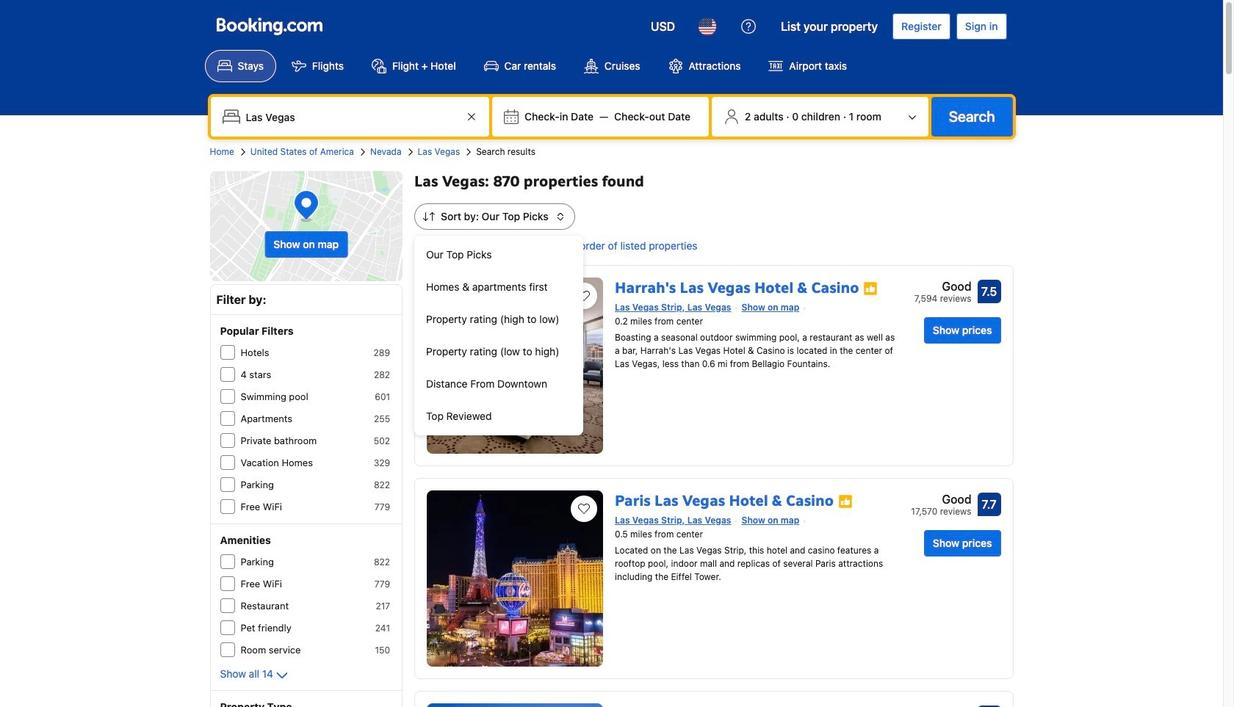 Task type: locate. For each thing, give the bounding box(es) containing it.
harrah's las vegas hotel & casino image
[[427, 278, 603, 454]]

this property is part of our preferred partner program. it's committed to providing excellent service and good value. it'll pay us a higher commission if you make a booking. image
[[864, 281, 878, 296]]

booking.com image
[[216, 18, 322, 35]]

paris las vegas hotel & casino image
[[427, 491, 603, 667]]



Task type: vqa. For each thing, say whether or not it's contained in the screenshot.
Search results updated. Las Vegas: 870 properties found. element
yes



Task type: describe. For each thing, give the bounding box(es) containing it.
search results updated. las vegas: 870 properties found. element
[[414, 171, 1013, 192]]

this property is part of our preferred partner program. it's committed to providing excellent service and good value. it'll pay us a higher commission if you make a booking. image
[[864, 281, 878, 296]]

Where are you going? field
[[240, 104, 463, 130]]



